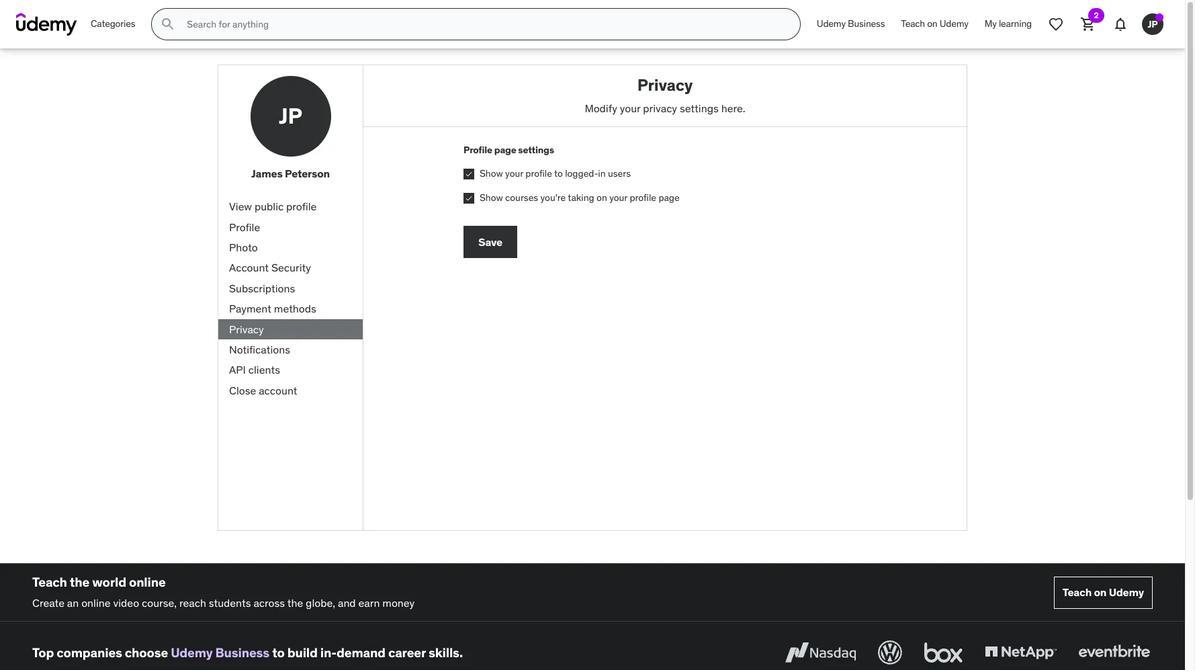 Task type: describe. For each thing, give the bounding box(es) containing it.
top companies choose udemy business to build in-demand career skills.
[[32, 645, 463, 661]]

view public profile link
[[218, 196, 363, 217]]

save button
[[464, 226, 518, 258]]

volkswagen image
[[876, 638, 905, 668]]

1 vertical spatial teach on udemy
[[1063, 586, 1145, 599]]

privacy for privacy modify your privacy settings here.
[[638, 75, 693, 95]]

and
[[338, 596, 356, 610]]

1 vertical spatial your
[[506, 167, 524, 180]]

0 vertical spatial page
[[495, 144, 517, 156]]

1 horizontal spatial to
[[555, 167, 563, 180]]

shopping cart with 2 items image
[[1081, 16, 1097, 32]]

2 vertical spatial on
[[1095, 586, 1107, 599]]

close account
[[229, 384, 297, 397]]

my learning link
[[977, 8, 1041, 40]]

across
[[254, 596, 285, 610]]

privacy
[[643, 101, 678, 115]]

0 horizontal spatial to
[[272, 645, 285, 661]]

taking
[[568, 191, 595, 204]]

my learning
[[985, 18, 1032, 30]]

1 horizontal spatial teach
[[902, 18, 926, 30]]

profile for profile page settings
[[464, 144, 493, 156]]

reach
[[179, 596, 206, 610]]

video
[[113, 596, 139, 610]]

peterson
[[285, 167, 330, 180]]

view
[[229, 200, 252, 213]]

api clients
[[229, 363, 280, 377]]

payment
[[229, 302, 272, 315]]

teach inside teach the world online create an online video course, reach students across the globe, and earn money
[[32, 574, 67, 590]]

show for show courses you're taking on your profile page
[[480, 191, 503, 204]]

users
[[608, 167, 631, 180]]

choose
[[125, 645, 168, 661]]

privacy for privacy
[[229, 322, 264, 336]]

netapp image
[[983, 638, 1060, 668]]

photo
[[229, 241, 258, 254]]

account
[[229, 261, 269, 274]]

udemy business
[[817, 18, 885, 30]]

subscriptions link
[[218, 278, 363, 299]]

teach the world online create an online video course, reach students across the globe, and earn money
[[32, 574, 415, 610]]

logged-
[[565, 167, 598, 180]]

submit search image
[[160, 16, 176, 32]]

settings inside privacy modify your privacy settings here.
[[680, 101, 719, 115]]

top
[[32, 645, 54, 661]]

here.
[[722, 101, 746, 115]]

wishlist image
[[1049, 16, 1065, 32]]

modify
[[585, 101, 618, 115]]

career
[[388, 645, 426, 661]]

close account link
[[218, 380, 363, 401]]

0 vertical spatial teach on udemy link
[[894, 8, 977, 40]]

2 vertical spatial your
[[610, 191, 628, 204]]

profile for show your profile to logged-in users
[[526, 167, 552, 180]]

you have alerts image
[[1156, 13, 1164, 22]]

you're
[[541, 191, 566, 204]]

companies
[[57, 645, 122, 661]]

categories button
[[83, 8, 143, 40]]

world
[[92, 574, 126, 590]]

0 horizontal spatial udemy business link
[[171, 645, 270, 661]]

udemy image
[[16, 13, 77, 36]]

1 horizontal spatial teach on udemy link
[[1054, 577, 1153, 609]]

account security link
[[218, 258, 363, 278]]

1 horizontal spatial online
[[129, 574, 166, 590]]

privacy link
[[218, 319, 363, 339]]

profile page settings
[[464, 144, 554, 156]]

close
[[229, 384, 256, 397]]

1 vertical spatial page
[[659, 191, 680, 204]]

account security
[[229, 261, 311, 274]]



Task type: locate. For each thing, give the bounding box(es) containing it.
box image
[[922, 638, 967, 668]]

page
[[495, 144, 517, 156], [659, 191, 680, 204]]

demand
[[337, 645, 386, 661]]

1 horizontal spatial the
[[287, 596, 303, 610]]

methods
[[274, 302, 317, 315]]

eventbrite image
[[1076, 638, 1153, 668]]

1 horizontal spatial privacy
[[638, 75, 693, 95]]

students
[[209, 596, 251, 610]]

1 horizontal spatial settings
[[680, 101, 719, 115]]

1 vertical spatial jp
[[279, 102, 302, 130]]

0 vertical spatial business
[[848, 18, 885, 30]]

your down profile page settings in the left of the page
[[506, 167, 524, 180]]

public
[[255, 200, 284, 213]]

0 horizontal spatial teach on udemy
[[902, 18, 969, 30]]

teach on udemy link up eventbrite image
[[1054, 577, 1153, 609]]

2 horizontal spatial profile
[[630, 191, 657, 204]]

subscriptions
[[229, 281, 295, 295]]

1 vertical spatial show
[[480, 191, 503, 204]]

api clients link
[[218, 360, 363, 380]]

earn
[[359, 596, 380, 610]]

view public profile
[[229, 200, 317, 213]]

1 horizontal spatial profile
[[464, 144, 493, 156]]

build
[[287, 645, 318, 661]]

2 horizontal spatial teach
[[1063, 586, 1092, 599]]

to
[[555, 167, 563, 180], [272, 645, 285, 661]]

0 vertical spatial to
[[555, 167, 563, 180]]

0 vertical spatial your
[[620, 101, 641, 115]]

0 vertical spatial settings
[[680, 101, 719, 115]]

show right xsmall image
[[480, 167, 503, 180]]

an
[[67, 596, 79, 610]]

online
[[129, 574, 166, 590], [81, 596, 111, 610]]

profile up xsmall image
[[464, 144, 493, 156]]

privacy down payment in the top of the page
[[229, 322, 264, 336]]

1 vertical spatial on
[[597, 191, 607, 204]]

1 horizontal spatial jp
[[1148, 18, 1158, 30]]

0 vertical spatial show
[[480, 167, 503, 180]]

xsmall image
[[464, 193, 475, 204]]

profile up you're
[[526, 167, 552, 180]]

0 horizontal spatial online
[[81, 596, 111, 610]]

learning
[[999, 18, 1032, 30]]

udemy
[[817, 18, 846, 30], [940, 18, 969, 30], [1109, 586, 1145, 599], [171, 645, 213, 661]]

0 vertical spatial the
[[70, 574, 90, 590]]

in
[[598, 167, 606, 180]]

privacy
[[638, 75, 693, 95], [229, 322, 264, 336]]

categories
[[91, 18, 135, 30]]

2 show from the top
[[480, 191, 503, 204]]

0 horizontal spatial business
[[215, 645, 270, 661]]

0 horizontal spatial settings
[[518, 144, 554, 156]]

teach on udemy up eventbrite image
[[1063, 586, 1145, 599]]

1 vertical spatial udemy business link
[[171, 645, 270, 661]]

profile link
[[218, 217, 363, 237]]

settings left "here."
[[680, 101, 719, 115]]

0 horizontal spatial jp
[[279, 102, 302, 130]]

0 horizontal spatial page
[[495, 144, 517, 156]]

profile for view public profile
[[286, 200, 317, 213]]

on
[[928, 18, 938, 30], [597, 191, 607, 204], [1095, 586, 1107, 599]]

online right an
[[81, 596, 111, 610]]

photo link
[[218, 237, 363, 258]]

1 horizontal spatial profile
[[526, 167, 552, 180]]

your right modify
[[620, 101, 641, 115]]

show right xsmall icon
[[480, 191, 503, 204]]

james
[[251, 167, 283, 180]]

security
[[272, 261, 311, 274]]

your
[[620, 101, 641, 115], [506, 167, 524, 180], [610, 191, 628, 204]]

teach on udemy link left the my
[[894, 8, 977, 40]]

to left logged-
[[555, 167, 563, 180]]

my
[[985, 18, 997, 30]]

business
[[848, 18, 885, 30], [215, 645, 270, 661]]

teach on udemy left the my
[[902, 18, 969, 30]]

clients
[[249, 363, 280, 377]]

0 vertical spatial privacy
[[638, 75, 693, 95]]

on left the my
[[928, 18, 938, 30]]

teach
[[902, 18, 926, 30], [32, 574, 67, 590], [1063, 586, 1092, 599]]

1 vertical spatial business
[[215, 645, 270, 661]]

profile
[[526, 167, 552, 180], [630, 191, 657, 204], [286, 200, 317, 213]]

create
[[32, 596, 65, 610]]

0 horizontal spatial privacy
[[229, 322, 264, 336]]

1 horizontal spatial page
[[659, 191, 680, 204]]

profile up the "profile" link
[[286, 200, 317, 213]]

your inside privacy modify your privacy settings here.
[[620, 101, 641, 115]]

0 vertical spatial profile
[[464, 144, 493, 156]]

course,
[[142, 596, 177, 610]]

1 vertical spatial privacy
[[229, 322, 264, 336]]

1 horizontal spatial teach on udemy
[[1063, 586, 1145, 599]]

jp up the james peterson
[[279, 102, 302, 130]]

0 horizontal spatial profile
[[286, 200, 317, 213]]

1 vertical spatial the
[[287, 596, 303, 610]]

1 horizontal spatial business
[[848, 18, 885, 30]]

0 horizontal spatial teach
[[32, 574, 67, 590]]

payment methods link
[[218, 299, 363, 319]]

teach on udemy
[[902, 18, 969, 30], [1063, 586, 1145, 599]]

courses
[[506, 191, 539, 204]]

Search for anything text field
[[184, 13, 784, 36]]

the
[[70, 574, 90, 590], [287, 596, 303, 610]]

online up course,
[[129, 574, 166, 590]]

2 horizontal spatial on
[[1095, 586, 1107, 599]]

on up eventbrite image
[[1095, 586, 1107, 599]]

0 horizontal spatial the
[[70, 574, 90, 590]]

1 horizontal spatial on
[[928, 18, 938, 30]]

0 horizontal spatial profile
[[229, 220, 260, 234]]

notifications
[[229, 343, 290, 356]]

show your profile to logged-in users
[[480, 167, 631, 180]]

notifications image
[[1113, 16, 1129, 32]]

0 vertical spatial teach on udemy
[[902, 18, 969, 30]]

profile up photo
[[229, 220, 260, 234]]

globe,
[[306, 596, 335, 610]]

payment methods
[[229, 302, 317, 315]]

on right taking
[[597, 191, 607, 204]]

xsmall image
[[464, 169, 475, 180]]

0 horizontal spatial teach on udemy link
[[894, 8, 977, 40]]

settings
[[680, 101, 719, 115], [518, 144, 554, 156]]

0 vertical spatial jp
[[1148, 18, 1158, 30]]

1 vertical spatial online
[[81, 596, 111, 610]]

profile
[[464, 144, 493, 156], [229, 220, 260, 234]]

show courses you're taking on your profile page
[[480, 191, 680, 204]]

1 horizontal spatial udemy business link
[[809, 8, 894, 40]]

skills.
[[429, 645, 463, 661]]

jp right 'notifications' image
[[1148, 18, 1158, 30]]

settings up show your profile to logged-in users
[[518, 144, 554, 156]]

james peterson
[[251, 167, 330, 180]]

1 vertical spatial profile
[[229, 220, 260, 234]]

in-
[[321, 645, 337, 661]]

2 link
[[1073, 8, 1105, 40]]

save
[[479, 235, 503, 249]]

money
[[383, 596, 415, 610]]

0 vertical spatial online
[[129, 574, 166, 590]]

to left build
[[272, 645, 285, 661]]

privacy up privacy on the top
[[638, 75, 693, 95]]

show
[[480, 167, 503, 180], [480, 191, 503, 204]]

0 vertical spatial udemy business link
[[809, 8, 894, 40]]

0 vertical spatial on
[[928, 18, 938, 30]]

the left globe,
[[287, 596, 303, 610]]

jp link
[[1137, 8, 1170, 40]]

1 show from the top
[[480, 167, 503, 180]]

1 vertical spatial settings
[[518, 144, 554, 156]]

your down users
[[610, 191, 628, 204]]

0 horizontal spatial on
[[597, 191, 607, 204]]

the up an
[[70, 574, 90, 590]]

teach on udemy link
[[894, 8, 977, 40], [1054, 577, 1153, 609]]

nasdaq image
[[782, 638, 860, 668]]

api
[[229, 363, 246, 377]]

udemy business link
[[809, 8, 894, 40], [171, 645, 270, 661]]

account
[[259, 384, 297, 397]]

show for show your profile to logged-in users
[[480, 167, 503, 180]]

1 vertical spatial to
[[272, 645, 285, 661]]

2
[[1095, 10, 1099, 20]]

privacy inside privacy modify your privacy settings here.
[[638, 75, 693, 95]]

profile down users
[[630, 191, 657, 204]]

profile for profile
[[229, 220, 260, 234]]

notifications link
[[218, 339, 363, 360]]

privacy modify your privacy settings here.
[[585, 75, 746, 115]]

jp
[[1148, 18, 1158, 30], [279, 102, 302, 130]]

1 vertical spatial teach on udemy link
[[1054, 577, 1153, 609]]



Task type: vqa. For each thing, say whether or not it's contained in the screenshot.
"Payment methods"
yes



